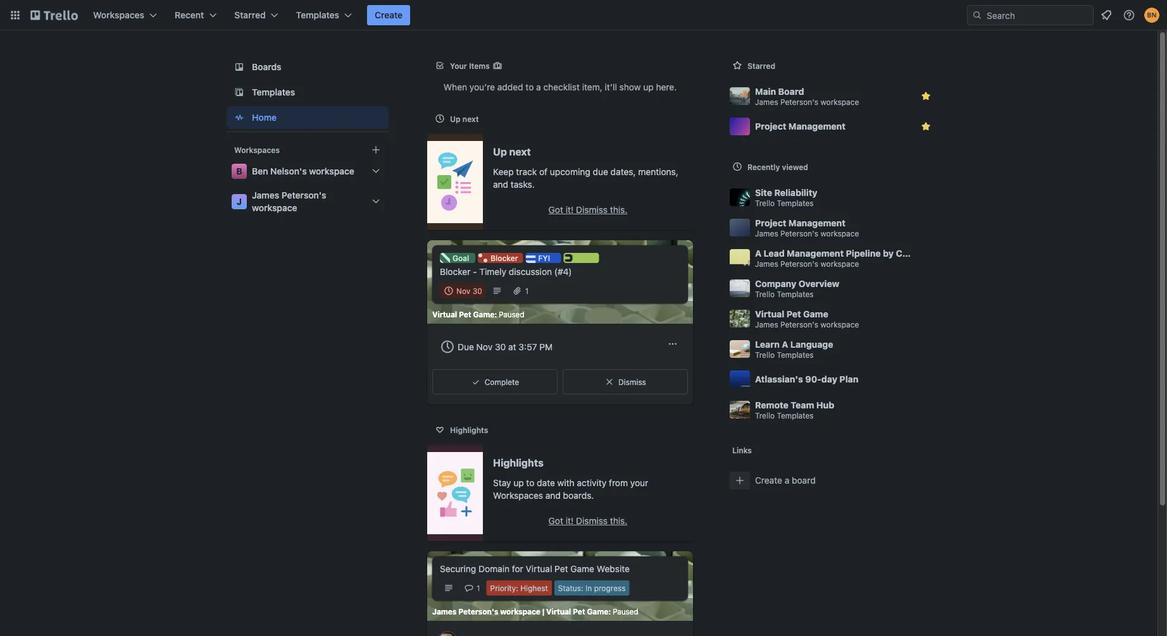 Task type: describe. For each thing, give the bounding box(es) containing it.
workspace inside a lead management pipeline by crmble james peterson's workspace
[[821, 260, 859, 269]]

priority:
[[490, 584, 518, 593]]

and inside keep track of upcoming due dates, mentions, and tasks.
[[493, 179, 508, 190]]

pet down status:
[[573, 608, 585, 617]]

boards link
[[227, 56, 389, 79]]

Search field
[[983, 6, 1093, 25]]

board
[[778, 86, 804, 97]]

recent
[[175, 10, 204, 20]]

overview
[[799, 279, 840, 289]]

here.
[[656, 82, 677, 92]]

project for project management james peterson's workspace
[[755, 218, 787, 228]]

atlassian's 90-day plan
[[755, 374, 859, 385]]

main board james peterson's workspace
[[755, 86, 859, 107]]

this. for up next
[[610, 205, 628, 215]]

trello inside company overview trello templates
[[755, 290, 775, 299]]

james inside project management james peterson's workspace
[[755, 230, 779, 238]]

templates link
[[227, 81, 389, 104]]

workspaces button
[[85, 5, 165, 25]]

templates inside 'popup button'
[[296, 10, 339, 20]]

main
[[755, 86, 776, 97]]

open information menu image
[[1123, 9, 1136, 22]]

board
[[792, 476, 816, 486]]

due nov 30 at 3:57 pm
[[458, 342, 553, 352]]

home link
[[227, 106, 389, 129]]

pm
[[540, 342, 553, 352]]

got it! dismiss this. for up next
[[549, 205, 628, 215]]

hub
[[817, 400, 835, 411]]

up inside stay up to date with activity from your workspaces and boards.
[[514, 478, 524, 489]]

domain
[[479, 565, 510, 575]]

dismiss for highlights
[[576, 516, 608, 527]]

0 vertical spatial a
[[536, 82, 541, 92]]

peterson's inside virtual pet game james peterson's workspace
[[781, 321, 819, 330]]

mentions,
[[638, 167, 679, 177]]

trello inside remote team hub trello templates
[[755, 412, 775, 421]]

you're
[[470, 82, 495, 92]]

peterson's inside 'main board james peterson's workspace'
[[781, 98, 819, 107]]

goal
[[453, 254, 469, 263]]

track
[[516, 167, 537, 177]]

recently viewed
[[748, 163, 808, 172]]

date
[[537, 478, 555, 489]]

primary element
[[0, 0, 1167, 30]]

links
[[733, 446, 752, 455]]

and inside stay up to date with activity from your workspaces and boards.
[[546, 491, 561, 502]]

project management james peterson's workspace
[[755, 218, 859, 238]]

highest
[[521, 584, 548, 593]]

pet down nov 30
[[459, 310, 471, 319]]

1 horizontal spatial paused
[[613, 608, 638, 617]]

starred button
[[227, 5, 286, 25]]

james inside james peterson's workspace
[[252, 190, 279, 201]]

it'll
[[605, 82, 617, 92]]

0 vertical spatial virtual pet game link
[[432, 310, 495, 320]]

nov 30
[[456, 287, 482, 296]]

starred inside popup button
[[234, 10, 266, 20]]

complete button
[[432, 370, 558, 395]]

ben nelson's workspace
[[252, 166, 354, 177]]

blocker for blocker - timely discussion (#4)
[[440, 267, 471, 277]]

trello inside learn a language trello templates
[[755, 351, 775, 360]]

boards.
[[563, 491, 594, 502]]

status: in progress
[[558, 584, 626, 593]]

a lead management pipeline by crmble james peterson's workspace
[[755, 248, 928, 269]]

it! for highlights
[[566, 516, 574, 527]]

create a board
[[755, 476, 816, 486]]

template board image
[[232, 85, 247, 100]]

progress
[[594, 584, 626, 593]]

securing
[[440, 565, 476, 575]]

tasks.
[[511, 179, 535, 190]]

pet inside virtual pet game james peterson's workspace
[[787, 309, 801, 319]]

1 horizontal spatial highlights
[[493, 458, 544, 470]]

dates,
[[611, 167, 636, 177]]

dismiss for up next
[[576, 205, 608, 215]]

management inside a lead management pipeline by crmble james peterson's workspace
[[787, 248, 844, 259]]

virtual right | on the left bottom of the page
[[546, 608, 571, 617]]

got it! dismiss this. button for up next
[[493, 200, 683, 220]]

game inside virtual pet game james peterson's workspace
[[804, 309, 829, 319]]

stay
[[493, 478, 511, 489]]

upcoming
[[550, 167, 591, 177]]

due
[[458, 342, 474, 352]]

color: green, title: "goal" element
[[440, 253, 475, 263]]

90-
[[806, 374, 822, 385]]

game down status: in progress
[[587, 608, 609, 617]]

got it! dismiss this. button for highlights
[[493, 512, 683, 532]]

timely
[[480, 267, 507, 277]]

james inside a lead management pipeline by crmble james peterson's workspace
[[755, 260, 779, 269]]

workspaces inside stay up to date with activity from your workspaces and boards.
[[493, 491, 543, 502]]

discussion
[[509, 267, 552, 277]]

(#4)
[[555, 267, 572, 277]]

priority: highest
[[490, 584, 548, 593]]

this. for highlights
[[610, 516, 628, 527]]

added
[[498, 82, 523, 92]]

blocker for blocker
[[491, 254, 518, 263]]

keep
[[493, 167, 514, 177]]

create button
[[367, 5, 410, 25]]

0 vertical spatial next
[[463, 115, 479, 123]]

create a workspace image
[[368, 142, 384, 158]]

james inside 'main board james peterson's workspace'
[[755, 98, 779, 107]]

management for project management
[[789, 121, 846, 132]]

peterson's inside project management james peterson's workspace
[[781, 230, 819, 238]]

virtual inside virtual pet game james peterson's workspace
[[755, 309, 785, 319]]

got for highlights
[[549, 516, 563, 527]]

james peterson's workspace | virtual pet game : paused
[[432, 608, 638, 617]]

item,
[[582, 82, 603, 92]]

color: bold lime, title: none image
[[564, 253, 599, 263]]

crmble
[[896, 248, 928, 259]]

when you're added to a checklist item, it'll show up here.
[[444, 82, 677, 92]]

of
[[539, 167, 548, 177]]

1 vertical spatial dismiss
[[619, 378, 646, 387]]

boards
[[252, 62, 281, 72]]

company overview trello templates
[[755, 279, 840, 299]]

language
[[791, 339, 834, 350]]

ben
[[252, 166, 268, 177]]

0 vertical spatial paused
[[499, 310, 524, 319]]

workspace right nelson's at the left top of the page
[[309, 166, 354, 177]]

your
[[450, 61, 467, 70]]

keep track of upcoming due dates, mentions, and tasks.
[[493, 167, 679, 190]]

fyi
[[539, 254, 550, 263]]

nelson's
[[270, 166, 307, 177]]

blocker - timely discussion (#4)
[[440, 267, 572, 277]]

1 vertical spatial up next
[[493, 146, 531, 158]]

|
[[542, 608, 545, 617]]

a inside learn a language trello templates
[[782, 339, 788, 350]]



Task type: vqa. For each thing, say whether or not it's contained in the screenshot.


Task type: locate. For each thing, give the bounding box(es) containing it.
1 vertical spatial up
[[493, 146, 507, 158]]

highlights up stay
[[493, 458, 544, 470]]

got it! dismiss this. button down keep track of upcoming due dates, mentions, and tasks.
[[493, 200, 683, 220]]

management down project management james peterson's workspace
[[787, 248, 844, 259]]

workspace down pipeline
[[821, 260, 859, 269]]

0 horizontal spatial :
[[495, 310, 497, 319]]

1 vertical spatial nov
[[477, 342, 493, 352]]

1 vertical spatial it!
[[566, 516, 574, 527]]

nov up virtual pet game : paused
[[456, 287, 471, 296]]

got for up next
[[549, 205, 563, 215]]

0 horizontal spatial next
[[463, 115, 479, 123]]

blocker up blocker - timely discussion (#4)
[[491, 254, 518, 263]]

1 horizontal spatial workspaces
[[234, 146, 280, 154]]

1 horizontal spatial a
[[785, 476, 790, 486]]

a
[[755, 248, 762, 259], [782, 339, 788, 350]]

workspaces inside dropdown button
[[93, 10, 144, 20]]

0 horizontal spatial virtual pet game link
[[432, 310, 495, 320]]

0 horizontal spatial starred
[[234, 10, 266, 20]]

0 vertical spatial up
[[643, 82, 654, 92]]

0 vertical spatial project
[[755, 121, 787, 132]]

got it! dismiss this. button
[[493, 200, 683, 220], [493, 512, 683, 532]]

1 got it! dismiss this. button from the top
[[493, 200, 683, 220]]

up right stay
[[514, 478, 524, 489]]

0 vertical spatial got it! dismiss this. button
[[493, 200, 683, 220]]

3:57
[[519, 342, 537, 352]]

trello down site
[[755, 199, 775, 208]]

1 horizontal spatial :
[[609, 608, 611, 617]]

your items
[[450, 61, 490, 70]]

templates inside remote team hub trello templates
[[777, 412, 814, 421]]

this. down from
[[610, 516, 628, 527]]

up left here.
[[643, 82, 654, 92]]

james up lead
[[755, 230, 779, 238]]

trello down company
[[755, 290, 775, 299]]

0 horizontal spatial workspaces
[[93, 10, 144, 20]]

0 vertical spatial dismiss
[[576, 205, 608, 215]]

workspace inside virtual pet game james peterson's workspace
[[821, 321, 859, 330]]

project down main
[[755, 121, 787, 132]]

board image
[[232, 60, 247, 75]]

trello inside site reliability trello templates
[[755, 199, 775, 208]]

company
[[755, 279, 797, 289]]

up up keep
[[493, 146, 507, 158]]

peterson's down board
[[781, 98, 819, 107]]

remote team hub trello templates
[[755, 400, 835, 421]]

1 vertical spatial up
[[514, 478, 524, 489]]

recent button
[[167, 5, 224, 25]]

in
[[586, 584, 592, 593]]

peterson's inside james peterson's workspace
[[282, 190, 326, 201]]

atlassian's
[[755, 374, 803, 385]]

1 vertical spatial this.
[[610, 516, 628, 527]]

project inside project management james peterson's workspace
[[755, 218, 787, 228]]

0 vertical spatial 30
[[473, 287, 482, 296]]

1 horizontal spatial virtual pet game link
[[546, 607, 609, 617]]

1 vertical spatial :
[[609, 608, 611, 617]]

1 vertical spatial 30
[[495, 342, 506, 352]]

pet
[[787, 309, 801, 319], [459, 310, 471, 319], [555, 565, 568, 575], [573, 608, 585, 617]]

home
[[252, 112, 277, 123]]

0 vertical spatial starred
[[234, 10, 266, 20]]

trello down learn
[[755, 351, 775, 360]]

0 vertical spatial a
[[755, 248, 762, 259]]

0 horizontal spatial and
[[493, 179, 508, 190]]

1 vertical spatial 1
[[477, 584, 480, 593]]

a right learn
[[782, 339, 788, 350]]

click to unstar main board. it will be removed from your starred list. image
[[920, 90, 933, 103]]

1 horizontal spatial and
[[546, 491, 561, 502]]

1 got it! dismiss this. from the top
[[549, 205, 628, 215]]

0 vertical spatial workspaces
[[93, 10, 144, 20]]

paused down progress
[[613, 608, 638, 617]]

peterson's up company overview trello templates at the top of page
[[781, 260, 819, 269]]

1 horizontal spatial next
[[509, 146, 531, 158]]

stay up to date with activity from your workspaces and boards.
[[493, 478, 649, 502]]

james down ben
[[252, 190, 279, 201]]

virtual pet game james peterson's workspace
[[755, 309, 859, 330]]

james down securing
[[432, 608, 457, 617]]

templates up boards link
[[296, 10, 339, 20]]

to right added
[[526, 82, 534, 92]]

: up due nov 30 at 3:57 pm
[[495, 310, 497, 319]]

1 trello from the top
[[755, 199, 775, 208]]

templates button
[[289, 5, 360, 25]]

0 horizontal spatial a
[[536, 82, 541, 92]]

virtual pet game : paused
[[432, 310, 524, 319]]

a inside a lead management pipeline by crmble james peterson's workspace
[[755, 248, 762, 259]]

create for create
[[375, 10, 403, 20]]

2 vertical spatial dismiss
[[576, 516, 608, 527]]

virtual up learn
[[755, 309, 785, 319]]

click to unstar project management. it will be removed from your starred list. image
[[920, 120, 933, 133]]

virtual pet game link
[[432, 310, 495, 320], [546, 607, 609, 617]]

1 horizontal spatial starred
[[748, 61, 776, 70]]

1 vertical spatial project
[[755, 218, 787, 228]]

game down overview
[[804, 309, 829, 319]]

1 horizontal spatial nov
[[477, 342, 493, 352]]

up next
[[450, 115, 479, 123], [493, 146, 531, 158]]

1 vertical spatial a
[[785, 476, 790, 486]]

a
[[536, 82, 541, 92], [785, 476, 790, 486]]

paused
[[499, 310, 524, 319], [613, 608, 638, 617]]

management
[[789, 121, 846, 132], [789, 218, 846, 228], [787, 248, 844, 259]]

0 vertical spatial this.
[[610, 205, 628, 215]]

1 this. from the top
[[610, 205, 628, 215]]

1 horizontal spatial up
[[493, 146, 507, 158]]

ben nelson (bennelson96) image
[[1145, 8, 1160, 23]]

peterson's up language
[[781, 321, 819, 330]]

project down site reliability trello templates
[[755, 218, 787, 228]]

james down main
[[755, 98, 779, 107]]

and down date
[[546, 491, 561, 502]]

at
[[508, 342, 516, 352]]

virtual up highest at left
[[526, 565, 552, 575]]

got it! dismiss this. button down "boards."
[[493, 512, 683, 532]]

management for project management james peterson's workspace
[[789, 218, 846, 228]]

1 vertical spatial management
[[789, 218, 846, 228]]

virtual down nov 30
[[432, 310, 457, 319]]

1 vertical spatial virtual pet game link
[[546, 607, 609, 617]]

when
[[444, 82, 467, 92]]

templates inside learn a language trello templates
[[777, 351, 814, 360]]

1 it! from the top
[[566, 205, 574, 215]]

0 vertical spatial up
[[450, 115, 461, 123]]

0 horizontal spatial paused
[[499, 310, 524, 319]]

j
[[237, 197, 242, 207]]

1 horizontal spatial up next
[[493, 146, 531, 158]]

workspace right j at the left of the page
[[252, 203, 297, 213]]

1 down domain
[[477, 584, 480, 593]]

securing domain for virtual pet game website
[[440, 565, 630, 575]]

with
[[558, 478, 575, 489]]

got down upcoming
[[549, 205, 563, 215]]

1 down discussion
[[525, 287, 529, 296]]

viewed
[[782, 163, 808, 172]]

workspace inside 'main board james peterson's workspace'
[[821, 98, 859, 107]]

2 project from the top
[[755, 218, 787, 228]]

1 horizontal spatial blocker
[[491, 254, 518, 263]]

learn a language trello templates
[[755, 339, 834, 360]]

1 horizontal spatial 1
[[525, 287, 529, 296]]

1 horizontal spatial up
[[643, 82, 654, 92]]

a left "checklist"
[[536, 82, 541, 92]]

templates inside site reliability trello templates
[[777, 199, 814, 208]]

1 vertical spatial got
[[549, 516, 563, 527]]

atlassian's 90-day plan link
[[725, 365, 941, 395]]

0 vertical spatial create
[[375, 10, 403, 20]]

1
[[525, 287, 529, 296], [477, 584, 480, 593]]

pet up status:
[[555, 565, 568, 575]]

up next down the when
[[450, 115, 479, 123]]

create inside primary element
[[375, 10, 403, 20]]

back to home image
[[30, 5, 78, 25]]

0 horizontal spatial nov
[[456, 287, 471, 296]]

show
[[620, 82, 641, 92]]

site reliability trello templates
[[755, 187, 818, 208]]

templates down boards
[[252, 87, 295, 97]]

to inside stay up to date with activity from your workspaces and boards.
[[526, 478, 535, 489]]

-
[[473, 267, 477, 277]]

3 trello from the top
[[755, 351, 775, 360]]

workspace up language
[[821, 321, 859, 330]]

0 horizontal spatial a
[[755, 248, 762, 259]]

4 trello from the top
[[755, 412, 775, 421]]

items
[[469, 61, 490, 70]]

create a board button
[[725, 466, 941, 496]]

templates down the team
[[777, 412, 814, 421]]

next down you're
[[463, 115, 479, 123]]

2 horizontal spatial workspaces
[[493, 491, 543, 502]]

your
[[631, 478, 649, 489]]

30 left at
[[495, 342, 506, 352]]

create
[[375, 10, 403, 20], [755, 476, 783, 486]]

0 horizontal spatial 1
[[477, 584, 480, 593]]

next
[[463, 115, 479, 123], [509, 146, 531, 158]]

by
[[883, 248, 894, 259]]

starred up main
[[748, 61, 776, 70]]

color: blue, title: "fyi" element
[[526, 253, 561, 263]]

got down "boards."
[[549, 516, 563, 527]]

complete
[[485, 378, 519, 387]]

0 vertical spatial got
[[549, 205, 563, 215]]

1 vertical spatial to
[[526, 478, 535, 489]]

james up learn
[[755, 321, 779, 330]]

peterson's down priority:
[[459, 608, 498, 617]]

peterson's inside a lead management pipeline by crmble james peterson's workspace
[[781, 260, 819, 269]]

it! for up next
[[566, 205, 574, 215]]

home image
[[232, 110, 247, 125]]

1 vertical spatial got it! dismiss this. button
[[493, 512, 683, 532]]

site
[[755, 187, 772, 198]]

1 vertical spatial blocker
[[440, 267, 471, 277]]

2 got it! dismiss this. from the top
[[549, 516, 628, 527]]

workspace inside project management james peterson's workspace
[[821, 230, 859, 238]]

1 horizontal spatial a
[[782, 339, 788, 350]]

website
[[597, 565, 630, 575]]

1 horizontal spatial create
[[755, 476, 783, 486]]

templates inside company overview trello templates
[[777, 290, 814, 299]]

workspace up a lead management pipeline by crmble james peterson's workspace
[[821, 230, 859, 238]]

0 vertical spatial blocker
[[491, 254, 518, 263]]

day
[[822, 374, 838, 385]]

1 vertical spatial next
[[509, 146, 531, 158]]

0 horizontal spatial up next
[[450, 115, 479, 123]]

highlights down complete 'button'
[[450, 426, 488, 435]]

got it! dismiss this. for highlights
[[549, 516, 628, 527]]

a left lead
[[755, 248, 762, 259]]

0 vertical spatial it!
[[566, 205, 574, 215]]

0 horizontal spatial create
[[375, 10, 403, 20]]

this.
[[610, 205, 628, 215], [610, 516, 628, 527]]

virtual pet game link down status:
[[546, 607, 609, 617]]

management down 'main board james peterson's workspace'
[[789, 121, 846, 132]]

0 vertical spatial got it! dismiss this.
[[549, 205, 628, 215]]

30
[[473, 287, 482, 296], [495, 342, 506, 352]]

reliability
[[775, 187, 818, 198]]

pet down company overview trello templates at the top of page
[[787, 309, 801, 319]]

it! down "boards."
[[566, 516, 574, 527]]

to
[[526, 82, 534, 92], [526, 478, 535, 489]]

james down lead
[[755, 260, 779, 269]]

1 vertical spatial a
[[782, 339, 788, 350]]

0 vertical spatial :
[[495, 310, 497, 319]]

management down reliability
[[789, 218, 846, 228]]

30 down -
[[473, 287, 482, 296]]

templates down reliability
[[777, 199, 814, 208]]

2 got it! dismiss this. button from the top
[[493, 512, 683, 532]]

1 vertical spatial workspaces
[[234, 146, 280, 154]]

up down the when
[[450, 115, 461, 123]]

workspace left | on the left bottom of the page
[[500, 608, 541, 617]]

got it! dismiss this. down keep track of upcoming due dates, mentions, and tasks.
[[549, 205, 628, 215]]

nov right due
[[477, 342, 493, 352]]

0 horizontal spatial up
[[450, 115, 461, 123]]

workspace inside james peterson's workspace
[[252, 203, 297, 213]]

highlights
[[450, 426, 488, 435], [493, 458, 544, 470]]

trello down remote
[[755, 412, 775, 421]]

paused up at
[[499, 310, 524, 319]]

activity
[[577, 478, 607, 489]]

learn
[[755, 339, 780, 350]]

1 horizontal spatial 30
[[495, 342, 506, 352]]

peterson's down ben nelson's workspace
[[282, 190, 326, 201]]

and
[[493, 179, 508, 190], [546, 491, 561, 502]]

game up in
[[571, 565, 595, 575]]

blocker down the color: green, title: "goal" element
[[440, 267, 471, 277]]

1 vertical spatial create
[[755, 476, 783, 486]]

0 horizontal spatial up
[[514, 478, 524, 489]]

0 vertical spatial highlights
[[450, 426, 488, 435]]

project management
[[755, 121, 846, 132]]

a left board on the right bottom of page
[[785, 476, 790, 486]]

from
[[609, 478, 628, 489]]

0 horizontal spatial blocker
[[440, 267, 471, 277]]

0 vertical spatial to
[[526, 82, 534, 92]]

b
[[236, 166, 242, 177]]

0 notifications image
[[1099, 8, 1114, 23]]

starred up board icon
[[234, 10, 266, 20]]

templates down company
[[777, 290, 814, 299]]

next up track
[[509, 146, 531, 158]]

james peterson's workspace
[[252, 190, 326, 213]]

workspace up project management link
[[821, 98, 859, 107]]

trello
[[755, 199, 775, 208], [755, 290, 775, 299], [755, 351, 775, 360], [755, 412, 775, 421]]

templates
[[296, 10, 339, 20], [252, 87, 295, 97], [777, 199, 814, 208], [777, 290, 814, 299], [777, 351, 814, 360], [777, 412, 814, 421]]

color: red, title: "blocker" element
[[478, 253, 523, 263]]

1 vertical spatial got it! dismiss this.
[[549, 516, 628, 527]]

project for project management
[[755, 121, 787, 132]]

1 vertical spatial starred
[[748, 61, 776, 70]]

0 horizontal spatial 30
[[473, 287, 482, 296]]

and down keep
[[493, 179, 508, 190]]

1 got from the top
[[549, 205, 563, 215]]

peterson's up lead
[[781, 230, 819, 238]]

: down progress
[[609, 608, 611, 617]]

2 this. from the top
[[610, 516, 628, 527]]

game down nov 30
[[473, 310, 495, 319]]

plan
[[840, 374, 859, 385]]

2 it! from the top
[[566, 516, 574, 527]]

0 horizontal spatial highlights
[[450, 426, 488, 435]]

management inside project management james peterson's workspace
[[789, 218, 846, 228]]

0 vertical spatial and
[[493, 179, 508, 190]]

got it! dismiss this. down "boards."
[[549, 516, 628, 527]]

peterson's
[[781, 98, 819, 107], [282, 190, 326, 201], [781, 230, 819, 238], [781, 260, 819, 269], [781, 321, 819, 330], [459, 608, 498, 617]]

to left date
[[526, 478, 535, 489]]

search image
[[972, 10, 983, 20]]

it! down keep track of upcoming due dates, mentions, and tasks.
[[566, 205, 574, 215]]

1 vertical spatial highlights
[[493, 458, 544, 470]]

2 vertical spatial workspaces
[[493, 491, 543, 502]]

this. down dates,
[[610, 205, 628, 215]]

2 trello from the top
[[755, 290, 775, 299]]

james inside virtual pet game james peterson's workspace
[[755, 321, 779, 330]]

a inside button
[[785, 476, 790, 486]]

for
[[512, 565, 523, 575]]

it!
[[566, 205, 574, 215], [566, 516, 574, 527]]

up next up keep
[[493, 146, 531, 158]]

0 vertical spatial 1
[[525, 287, 529, 296]]

virtual pet game link down nov 30
[[432, 310, 495, 320]]

dismiss button
[[563, 370, 688, 395]]

0 vertical spatial up next
[[450, 115, 479, 123]]

got it! dismiss this.
[[549, 205, 628, 215], [549, 516, 628, 527]]

0 vertical spatial nov
[[456, 287, 471, 296]]

1 project from the top
[[755, 121, 787, 132]]

up
[[450, 115, 461, 123], [493, 146, 507, 158]]

create for create a board
[[755, 476, 783, 486]]

1 vertical spatial and
[[546, 491, 561, 502]]

templates down language
[[777, 351, 814, 360]]

nov
[[456, 287, 471, 296], [477, 342, 493, 352]]

0 vertical spatial management
[[789, 121, 846, 132]]

pipeline
[[846, 248, 881, 259]]

remote
[[755, 400, 789, 411]]

2 got from the top
[[549, 516, 563, 527]]

workspaces
[[93, 10, 144, 20], [234, 146, 280, 154], [493, 491, 543, 502]]

2 vertical spatial management
[[787, 248, 844, 259]]

1 vertical spatial paused
[[613, 608, 638, 617]]



